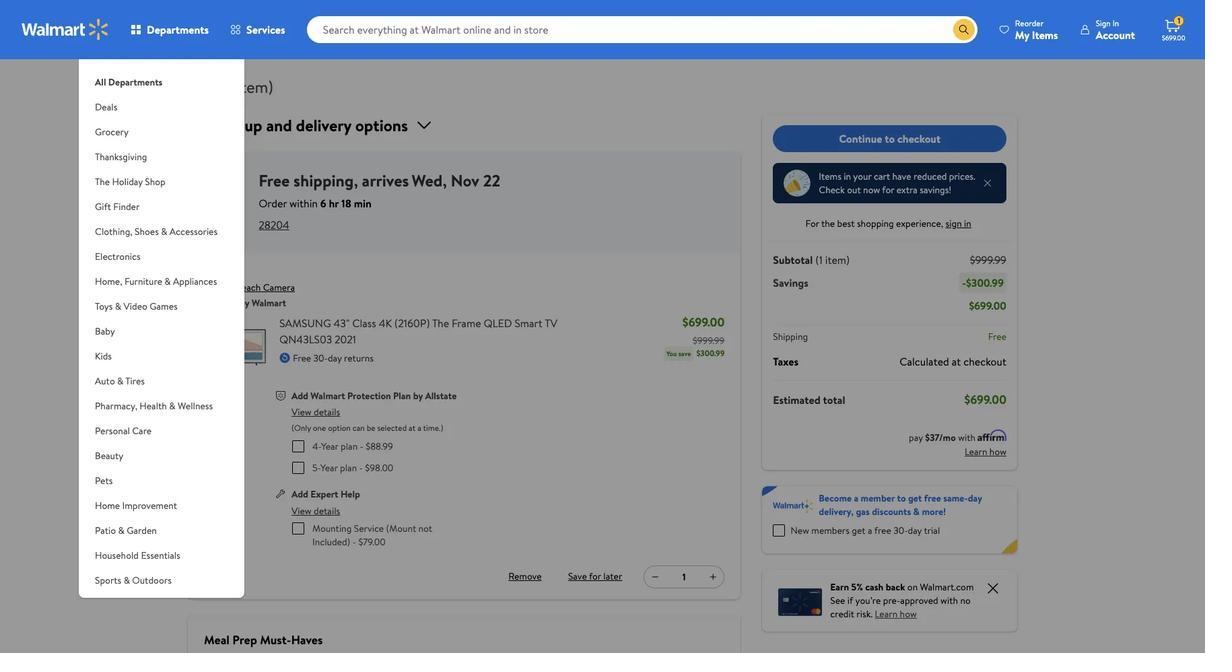 Task type: describe. For each thing, give the bounding box(es) containing it.
0 vertical spatial at
[[952, 354, 962, 369]]

plan
[[393, 389, 411, 403]]

all departments
[[95, 75, 163, 89]]

22
[[483, 169, 501, 192]]

decrease quantity samsung 43" class 4k (2160p) the frame qled smart tv qn43ls03 2021, current quantity 1 image
[[650, 572, 661, 582]]

increase quantity samsung 43" class 4k (2160p) the frame qled smart tv qn43ls03 2021, current quantity 1 image
[[708, 572, 719, 582]]

view details button for expert
[[292, 504, 340, 518]]

not
[[419, 522, 433, 535]]

reorder my items
[[1016, 17, 1059, 42]]

option
[[328, 422, 351, 434]]

approved
[[901, 594, 939, 608]]

1 horizontal spatial in
[[965, 217, 972, 230]]

essentials
[[141, 549, 180, 563]]

reorder
[[1016, 17, 1044, 29]]

0 vertical spatial $300.99
[[967, 276, 1004, 290]]

gas
[[856, 505, 870, 519]]

savings!
[[920, 183, 952, 197]]

total
[[824, 392, 846, 407]]

day inside become a member to get free same-day delivery, gas discounts & more!
[[969, 492, 983, 505]]

0 vertical spatial 30-
[[314, 351, 328, 365]]

see if you're pre-approved with no credit risk.
[[831, 594, 971, 621]]

check
[[819, 183, 845, 197]]

gift finder button
[[79, 195, 245, 220]]

$37/mo
[[926, 431, 956, 445]]

get inside become a member to get free same-day delivery, gas discounts & more!
[[909, 492, 923, 505]]

plan for $98.00
[[340, 461, 357, 475]]

checkout for calculated at checkout
[[964, 354, 1007, 369]]

details for view details
[[314, 504, 340, 518]]

on
[[908, 581, 918, 594]]

reduced
[[914, 170, 947, 183]]

0 vertical spatial by
[[224, 281, 234, 294]]

toys & video games button
[[79, 294, 245, 319]]

have
[[893, 170, 912, 183]]

member
[[861, 492, 895, 505]]

2 vertical spatial day
[[908, 524, 922, 538]]

6
[[321, 196, 326, 211]]

supplies
[[193, 599, 226, 612]]

samsung 43" class 4k (2160p) the frame qled smart tv qn43ls03 2021, with add-on services, 1 in cart image
[[204, 315, 269, 380]]

1 horizontal spatial walmart
[[311, 389, 345, 403]]

household essentials
[[95, 549, 180, 563]]

- left the $98.00 in the left of the page
[[359, 461, 363, 475]]

time.)
[[423, 422, 444, 434]]

meal prep must-haves
[[204, 632, 323, 648]]

party
[[169, 599, 190, 612]]

service
[[354, 522, 384, 535]]

1 horizontal spatial $999.99
[[971, 253, 1007, 267]]

& right health
[[169, 399, 176, 413]]

deals button
[[79, 95, 245, 120]]

haves
[[291, 632, 323, 648]]

pharmacy, health & wellness button
[[79, 394, 245, 419]]

shipping
[[294, 169, 354, 192]]

2021
[[335, 332, 356, 347]]

1 horizontal spatial item)
[[826, 253, 850, 267]]

0 horizontal spatial item)
[[237, 75, 274, 98]]

be
[[367, 422, 376, 434]]

min
[[354, 196, 372, 211]]

grocery button
[[79, 120, 245, 145]]

kids
[[95, 350, 112, 363]]

search icon image
[[959, 24, 970, 35]]

home
[[95, 499, 120, 513]]

samsung 43" class 4k (2160p) the frame qled smart tv qn43ls03 2021 link
[[280, 315, 561, 347]]

grocery
[[95, 125, 129, 139]]

sign in link
[[946, 217, 975, 230]]

Mounting Service (Mount not Included) - $79.00 checkbox
[[292, 522, 304, 535]]

sign
[[1097, 17, 1111, 29]]

gift finder
[[95, 200, 140, 214]]

- inside mounting service (mount not included) - $79.00
[[353, 535, 356, 549]]

pre-
[[884, 594, 901, 608]]

earn
[[831, 581, 850, 594]]

out
[[848, 183, 861, 197]]

tv
[[545, 316, 558, 330]]

1 vertical spatial (1
[[816, 253, 823, 267]]

qn43ls03
[[280, 332, 332, 347]]

thanksgiving
[[95, 150, 147, 164]]

items inside items in your cart have reduced prices. check out now for extra savings!
[[819, 170, 842, 183]]

at inside view details (only one option can be selected at a time.)
[[409, 422, 416, 434]]

expert
[[311, 488, 339, 501]]

affirm image
[[978, 430, 1007, 441]]

smart
[[515, 316, 543, 330]]

$79.00
[[359, 535, 386, 549]]

save
[[569, 570, 587, 584]]

patio
[[95, 524, 116, 538]]

care
[[132, 424, 152, 438]]

0 horizontal spatial free
[[875, 524, 892, 538]]

walmart inside sold by beach camera fulfilled by walmart
[[252, 296, 286, 310]]

banner containing become a member to get free same-day delivery, gas discounts & more!
[[763, 486, 1018, 554]]

become a member to get free same-day delivery, gas discounts & more!
[[819, 492, 983, 519]]

the inside 'dropdown button'
[[95, 175, 110, 189]]

43"
[[334, 316, 350, 330]]

included)
[[313, 535, 351, 549]]

gift
[[95, 200, 111, 214]]

0 vertical spatial how
[[990, 445, 1007, 459]]

year for 5-
[[321, 461, 338, 475]]

details for view details (only one option can be selected at a time.)
[[314, 406, 340, 419]]

back
[[886, 581, 906, 594]]

0 horizontal spatial learn
[[876, 608, 898, 621]]

shopping
[[858, 217, 894, 230]]

0 horizontal spatial get
[[852, 524, 866, 538]]

household
[[95, 549, 139, 563]]

for the best shopping experience, sign in
[[806, 217, 972, 230]]

account
[[1097, 27, 1136, 42]]

with inside see if you're pre-approved with no credit risk.
[[941, 594, 959, 608]]

clothing,
[[95, 225, 133, 238]]

pay
[[909, 431, 923, 445]]

add for add expert help
[[292, 488, 309, 501]]

save for later button
[[566, 566, 625, 588]]

thanksgiving button
[[79, 145, 245, 170]]

estimated total
[[774, 392, 846, 407]]

$300.99 inside $699.00 $999.99 you save $300.99
[[697, 347, 725, 359]]

continue to checkout button
[[774, 125, 1007, 152]]

a inside view details (only one option can be selected at a time.)
[[418, 422, 422, 434]]

0 horizontal spatial learn how
[[876, 608, 917, 621]]

beauty button
[[79, 444, 245, 469]]

view for view details
[[292, 504, 312, 518]]

departments inside popup button
[[147, 22, 209, 37]]

order
[[259, 196, 287, 211]]

video
[[124, 300, 147, 313]]

auto & tires
[[95, 375, 145, 388]]

beach camera link
[[236, 281, 295, 294]]

save
[[679, 349, 691, 358]]

& inside 'dropdown button'
[[165, 275, 171, 288]]

more!
[[923, 505, 947, 519]]

1 horizontal spatial by
[[240, 296, 249, 310]]

& right the patio
[[118, 524, 125, 538]]

my
[[1016, 27, 1030, 42]]

-$300.99
[[963, 276, 1004, 290]]

learn how link
[[876, 608, 917, 621]]

remove
[[509, 570, 542, 584]]

qled
[[484, 316, 512, 330]]

view details button for walmart
[[292, 406, 340, 419]]

1 vertical spatial departments
[[108, 75, 163, 89]]

walmart image
[[22, 19, 109, 40]]

within
[[290, 196, 318, 211]]

sports & outdoors button
[[79, 569, 245, 594]]

dismiss capital one banner image
[[986, 581, 1002, 597]]

year for 4-
[[321, 440, 339, 453]]

free for arrives
[[259, 169, 290, 192]]

household essentials button
[[79, 544, 245, 569]]

checkout for continue to checkout
[[898, 131, 941, 146]]

the inside samsung 43" class 4k (2160p) the frame qled smart tv qn43ls03 2021
[[432, 316, 449, 330]]

improvement
[[122, 499, 177, 513]]

view details (only one option can be selected at a time.)
[[292, 406, 444, 434]]



Task type: vqa. For each thing, say whether or not it's contained in the screenshot.
Walmart Site-Wide search field
yes



Task type: locate. For each thing, give the bounding box(es) containing it.
1 right in
[[1178, 15, 1181, 26]]

checkout up reduced
[[898, 131, 941, 146]]

capital one credit card image
[[779, 586, 823, 616]]

1 horizontal spatial to
[[898, 492, 906, 505]]

auto & tires button
[[79, 369, 245, 394]]

0 horizontal spatial for
[[589, 570, 602, 584]]

2 vertical spatial free
[[293, 351, 311, 365]]

1 vertical spatial items
[[819, 170, 842, 183]]

0 vertical spatial walmart
[[252, 296, 286, 310]]

0 horizontal spatial free
[[259, 169, 290, 192]]

1 vertical spatial at
[[409, 422, 416, 434]]

0 vertical spatial add
[[292, 389, 309, 403]]

at right selected
[[409, 422, 416, 434]]

in
[[1113, 17, 1120, 29]]

0 horizontal spatial $999.99
[[693, 334, 725, 347]]

plan down 4-year plan - $88.99
[[340, 461, 357, 475]]

fulfillment logo image
[[204, 168, 243, 207]]

a right the become
[[855, 492, 859, 505]]

$88.99
[[366, 440, 393, 453]]

auto
[[95, 375, 115, 388]]

0 vertical spatial day
[[328, 351, 342, 365]]

1 vertical spatial details
[[314, 504, 340, 518]]

estimated
[[774, 392, 821, 407]]

checkout right "calculated"
[[964, 354, 1007, 369]]

in
[[844, 170, 852, 183], [965, 217, 972, 230]]

Walmart Site-Wide search field
[[307, 16, 978, 43]]

day down 2021
[[328, 351, 342, 365]]

1 horizontal spatial learn
[[965, 445, 988, 459]]

with
[[959, 431, 976, 445], [941, 594, 959, 608]]

get right "member"
[[909, 492, 923, 505]]

0 horizontal spatial checkout
[[898, 131, 941, 146]]

to right the continue
[[885, 131, 895, 146]]

learn how down affirm image
[[965, 445, 1007, 459]]

members
[[812, 524, 850, 538]]

& inside become a member to get free same-day delivery, gas discounts & more!
[[914, 505, 920, 519]]

28204 button
[[259, 218, 290, 232]]

item) down services popup button
[[237, 75, 274, 98]]

continue to checkout
[[840, 131, 941, 146]]

1 horizontal spatial get
[[909, 492, 923, 505]]

free inside become a member to get free same-day delivery, gas discounts & more!
[[925, 492, 942, 505]]

continue
[[840, 131, 883, 146]]

add for add walmart protection plan by allstate
[[292, 389, 309, 403]]

to right "member"
[[898, 492, 906, 505]]

plan down the can
[[341, 440, 358, 453]]

details down add expert help
[[314, 504, 340, 518]]

$300.99 right save
[[697, 347, 725, 359]]

0 horizontal spatial by
[[224, 281, 234, 294]]

0 vertical spatial free
[[259, 169, 290, 192]]

1 view from the top
[[292, 406, 312, 419]]

0 horizontal spatial the
[[95, 175, 110, 189]]

2 details from the top
[[314, 504, 340, 518]]

0 vertical spatial $999.99
[[971, 253, 1007, 267]]

0 vertical spatial view details button
[[292, 406, 340, 419]]

1 vertical spatial add
[[292, 488, 309, 501]]

the up gift
[[95, 175, 110, 189]]

0 vertical spatial checkout
[[898, 131, 941, 146]]

5-Year plan - $98.00 checkbox
[[292, 462, 304, 474]]

& right toys
[[115, 300, 121, 313]]

0 vertical spatial free
[[925, 492, 942, 505]]

checkout inside button
[[898, 131, 941, 146]]

1 vertical spatial free
[[989, 330, 1007, 344]]

$699.00 inside $699.00 $999.99 you save $300.99
[[683, 314, 725, 330]]

1 vertical spatial view details button
[[292, 504, 340, 518]]

0 vertical spatial get
[[909, 492, 923, 505]]

learn down affirm image
[[965, 445, 988, 459]]

1 horizontal spatial free
[[925, 492, 942, 505]]

0 horizontal spatial in
[[844, 170, 852, 183]]

clothing, shoes & accessories button
[[79, 220, 245, 245]]

deals
[[95, 100, 117, 114]]

0 vertical spatial learn how
[[965, 445, 1007, 459]]

departments
[[147, 22, 209, 37], [108, 75, 163, 89]]

2 horizontal spatial free
[[989, 330, 1007, 344]]

credit
[[831, 608, 855, 621]]

1 horizontal spatial checkout
[[964, 354, 1007, 369]]

0 vertical spatial details
[[314, 406, 340, 419]]

1 horizontal spatial at
[[952, 354, 962, 369]]

& right 'shoes'
[[161, 225, 167, 238]]

shipping
[[774, 330, 809, 344]]

4k
[[379, 316, 392, 330]]

in left your
[[844, 170, 852, 183]]

0 horizontal spatial to
[[885, 131, 895, 146]]

items inside reorder my items
[[1033, 27, 1059, 42]]

$300.99
[[967, 276, 1004, 290], [697, 347, 725, 359]]

to inside button
[[885, 131, 895, 146]]

baby button
[[79, 319, 245, 344]]

1 horizontal spatial day
[[908, 524, 922, 538]]

plan for $88.99
[[341, 440, 358, 453]]

sign
[[946, 217, 962, 230]]

add up (only
[[292, 389, 309, 403]]

& left the more!
[[914, 505, 920, 519]]

cart
[[874, 170, 891, 183]]

reduced price image
[[784, 170, 811, 197]]

(1 right subtotal
[[816, 253, 823, 267]]

0 horizontal spatial how
[[900, 608, 917, 621]]

plan
[[341, 440, 358, 453], [340, 461, 357, 475]]

1 vertical spatial $999.99
[[693, 334, 725, 347]]

& right furniture
[[165, 275, 171, 288]]

in inside items in your cart have reduced prices. check out now for extra savings!
[[844, 170, 852, 183]]

learn how down back
[[876, 608, 917, 621]]

view up (only
[[292, 406, 312, 419]]

departments right all
[[108, 75, 163, 89]]

samsung 43" class 4k (2160p) the frame qled smart tv qn43ls03 2021
[[280, 316, 558, 347]]

1 vertical spatial for
[[589, 570, 602, 584]]

1 $699.00
[[1163, 15, 1186, 42]]

for inside items in your cart have reduced prices. check out now for extra savings!
[[883, 183, 895, 197]]

walmart up one
[[311, 389, 345, 403]]

2 view details button from the top
[[292, 504, 340, 518]]

clothing, shoes & accessories
[[95, 225, 218, 238]]

beauty
[[95, 449, 123, 463]]

free inside free shipping , arrives wed, nov 22 order within 6 hr 18 min 28204
[[259, 169, 290, 192]]

0 vertical spatial for
[[883, 183, 895, 197]]

1 vertical spatial plan
[[340, 461, 357, 475]]

Search search field
[[307, 16, 978, 43]]

0 horizontal spatial $300.99
[[697, 347, 725, 359]]

for right now
[[883, 183, 895, 197]]

$300.99 down sign in link
[[967, 276, 1004, 290]]

1 vertical spatial get
[[852, 524, 866, 538]]

0 vertical spatial with
[[959, 431, 976, 445]]

outdoors
[[132, 574, 172, 587]]

how down affirm image
[[990, 445, 1007, 459]]

get down gas
[[852, 524, 866, 538]]

a left time.)
[[418, 422, 422, 434]]

0 horizontal spatial day
[[328, 351, 342, 365]]

free up calculated at checkout
[[989, 330, 1007, 344]]

0 vertical spatial to
[[885, 131, 895, 146]]

New members get a free 30-day trial checkbox
[[774, 525, 786, 537]]

shoes
[[135, 225, 159, 238]]

2 add from the top
[[292, 488, 309, 501]]

0 horizontal spatial at
[[409, 422, 416, 434]]

close nudge image
[[983, 178, 994, 189]]

1 horizontal spatial how
[[990, 445, 1007, 459]]

1 vertical spatial checkout
[[964, 354, 1007, 369]]

1 inside 1 $699.00
[[1178, 15, 1181, 26]]

0 vertical spatial in
[[844, 170, 852, 183]]

1 vertical spatial the
[[432, 316, 449, 330]]

details inside view details (only one option can be selected at a time.)
[[314, 406, 340, 419]]

0 vertical spatial view
[[292, 406, 312, 419]]

0 horizontal spatial 1
[[683, 570, 686, 584]]

0 vertical spatial learn
[[965, 445, 988, 459]]

1 vertical spatial learn
[[876, 608, 898, 621]]

- left $79.00
[[353, 535, 356, 549]]

savings
[[774, 276, 809, 290]]

1 vertical spatial walmart
[[311, 389, 345, 403]]

$699.00 $999.99 you save $300.99
[[667, 314, 725, 359]]

taxes
[[774, 354, 799, 369]]

remove button
[[504, 566, 547, 588]]

1 horizontal spatial learn how
[[965, 445, 1007, 459]]

4-Year plan - $88.99 checkbox
[[292, 441, 304, 453]]

$999.99 inside $699.00 $999.99 you save $300.99
[[693, 334, 725, 347]]

frame
[[452, 316, 481, 330]]

free down discounts
[[875, 524, 892, 538]]

2 vertical spatial by
[[413, 389, 423, 403]]

1 view details button from the top
[[292, 406, 340, 419]]

protection
[[348, 389, 391, 403]]

add up view details
[[292, 488, 309, 501]]

by right sold
[[224, 281, 234, 294]]

home, furniture & appliances
[[95, 275, 217, 288]]

0 horizontal spatial a
[[418, 422, 422, 434]]

walmart plus image
[[774, 500, 814, 513]]

by right plan
[[413, 389, 423, 403]]

you
[[667, 349, 677, 358]]

day left trial
[[908, 524, 922, 538]]

1 horizontal spatial for
[[883, 183, 895, 197]]

0 horizontal spatial 30-
[[314, 351, 328, 365]]

walmart down 'beach camera' link
[[252, 296, 286, 310]]

view details
[[292, 504, 340, 518]]

items right my
[[1033, 27, 1059, 42]]

- down sign in link
[[963, 276, 967, 290]]

1 for 1
[[683, 570, 686, 584]]

0 vertical spatial departments
[[147, 22, 209, 37]]

a down gas
[[868, 524, 873, 538]]

day right the more!
[[969, 492, 983, 505]]

$699.00 right account
[[1163, 33, 1186, 42]]

1 for 1 $699.00
[[1178, 15, 1181, 26]]

help
[[341, 488, 360, 501]]

wed,
[[412, 169, 447, 192]]

2 horizontal spatial a
[[868, 524, 873, 538]]

view inside view details (only one option can be selected at a time.)
[[292, 406, 312, 419]]

home improvement button
[[79, 494, 245, 519]]

mounting
[[313, 522, 352, 535]]

1 horizontal spatial free
[[293, 351, 311, 365]]

must-
[[260, 632, 291, 648]]

to inside become a member to get free same-day delivery, gas discounts & more!
[[898, 492, 906, 505]]

0 vertical spatial (1
[[222, 75, 233, 98]]

4-year plan - $88.99
[[313, 440, 393, 453]]

with left affirm image
[[959, 431, 976, 445]]

garden
[[127, 524, 157, 538]]

$699.00 up save
[[683, 314, 725, 330]]

& inside "dropdown button"
[[115, 300, 121, 313]]

details up one
[[314, 406, 340, 419]]

& inside dropdown button
[[124, 574, 130, 587]]

(1 down services popup button
[[222, 75, 233, 98]]

home, furniture & appliances button
[[79, 269, 245, 294]]

services button
[[220, 13, 296, 46]]

1 vertical spatial how
[[900, 608, 917, 621]]

items
[[1033, 27, 1059, 42], [819, 170, 842, 183]]

& left party
[[160, 599, 166, 612]]

departments up all departments link
[[147, 22, 209, 37]]

services
[[247, 22, 285, 37]]

1 vertical spatial $300.99
[[697, 347, 725, 359]]

0 vertical spatial plan
[[341, 440, 358, 453]]

home improvement
[[95, 499, 177, 513]]

0 horizontal spatial walmart
[[252, 296, 286, 310]]

$699.00 down -$300.99
[[970, 298, 1007, 313]]

1 horizontal spatial (1
[[816, 253, 823, 267]]

1 horizontal spatial 30-
[[894, 524, 908, 538]]

view for view details (only one option can be selected at a time.)
[[292, 406, 312, 419]]

30- down discounts
[[894, 524, 908, 538]]

$699.00 up affirm image
[[965, 391, 1007, 408]]

free left same-
[[925, 492, 942, 505]]

free for returns
[[293, 351, 311, 365]]

in right sign
[[965, 217, 972, 230]]

for inside the save for later button
[[589, 570, 602, 584]]

free down qn43ls03
[[293, 351, 311, 365]]

new members get a free 30-day trial
[[791, 524, 941, 538]]

sports & outdoors
[[95, 574, 172, 587]]

year down option
[[321, 440, 339, 453]]

a inside become a member to get free same-day delivery, gas discounts & more!
[[855, 492, 859, 505]]

-
[[963, 276, 967, 290], [360, 440, 364, 453], [359, 461, 363, 475], [353, 535, 356, 549]]

(1 item)
[[222, 75, 274, 98]]

0 vertical spatial item)
[[237, 75, 274, 98]]

2 horizontal spatial by
[[413, 389, 423, 403]]

by down 'beach'
[[240, 296, 249, 310]]

risk.
[[857, 608, 873, 621]]

item) down best
[[826, 253, 850, 267]]

0 vertical spatial year
[[321, 440, 339, 453]]

view up mounting service (mount not included) - $79.00 checkbox
[[292, 504, 312, 518]]

1 vertical spatial 30-
[[894, 524, 908, 538]]

free
[[259, 169, 290, 192], [989, 330, 1007, 344], [293, 351, 311, 365]]

at right "calculated"
[[952, 354, 962, 369]]

28204
[[259, 218, 290, 232]]

1 vertical spatial free
[[875, 524, 892, 538]]

calculated
[[900, 354, 950, 369]]

year down 4-
[[321, 461, 338, 475]]

0 horizontal spatial items
[[819, 170, 842, 183]]

view details button up one
[[292, 406, 340, 419]]

banner
[[763, 486, 1018, 554]]

view
[[292, 406, 312, 419], [292, 504, 312, 518]]

for right save
[[589, 570, 602, 584]]

items left 'out'
[[819, 170, 842, 183]]

1 horizontal spatial the
[[432, 316, 449, 330]]

with left no
[[941, 594, 959, 608]]

1 details from the top
[[314, 406, 340, 419]]

learn right risk.
[[876, 608, 898, 621]]

0 horizontal spatial (1
[[222, 75, 233, 98]]

toys
[[95, 300, 113, 313]]

1 left increase quantity samsung 43" class 4k (2160p) the frame qled smart tv qn43ls03 2021, current quantity 1 'icon'
[[683, 570, 686, 584]]

& right 'sports'
[[124, 574, 130, 587]]

& left the tires
[[117, 375, 124, 388]]

get
[[909, 492, 923, 505], [852, 524, 866, 538]]

the left frame on the left
[[432, 316, 449, 330]]

delivery,
[[819, 505, 854, 519]]

mounting service (mount not included) - $79.00
[[313, 522, 433, 549]]

1 horizontal spatial 1
[[1178, 15, 1181, 26]]

1 vertical spatial to
[[898, 492, 906, 505]]

free shipping, arrives wed, nov 22 28204 element
[[188, 152, 741, 241]]

shop
[[145, 175, 166, 189]]

how down on
[[900, 608, 917, 621]]

see
[[831, 594, 846, 608]]

all
[[95, 75, 106, 89]]

1 vertical spatial with
[[941, 594, 959, 608]]

1 vertical spatial in
[[965, 217, 972, 230]]

2 view from the top
[[292, 504, 312, 518]]

tires
[[126, 375, 145, 388]]

1 vertical spatial day
[[969, 492, 983, 505]]

arrives
[[362, 169, 409, 192]]

the holiday shop button
[[79, 170, 245, 195]]

earn 5% cash back on walmart.com
[[831, 581, 974, 594]]

- left $88.99
[[360, 440, 364, 453]]

free up order
[[259, 169, 290, 192]]

view details button down expert
[[292, 504, 340, 518]]

2 horizontal spatial day
[[969, 492, 983, 505]]

30- down qn43ls03
[[314, 351, 328, 365]]

samsung
[[280, 316, 331, 330]]

(2160p)
[[395, 316, 430, 330]]

1 horizontal spatial a
[[855, 492, 859, 505]]

0 vertical spatial items
[[1033, 27, 1059, 42]]

prices.
[[950, 170, 976, 183]]

patio & garden
[[95, 524, 157, 538]]

1 add from the top
[[292, 389, 309, 403]]

2 vertical spatial a
[[868, 524, 873, 538]]



